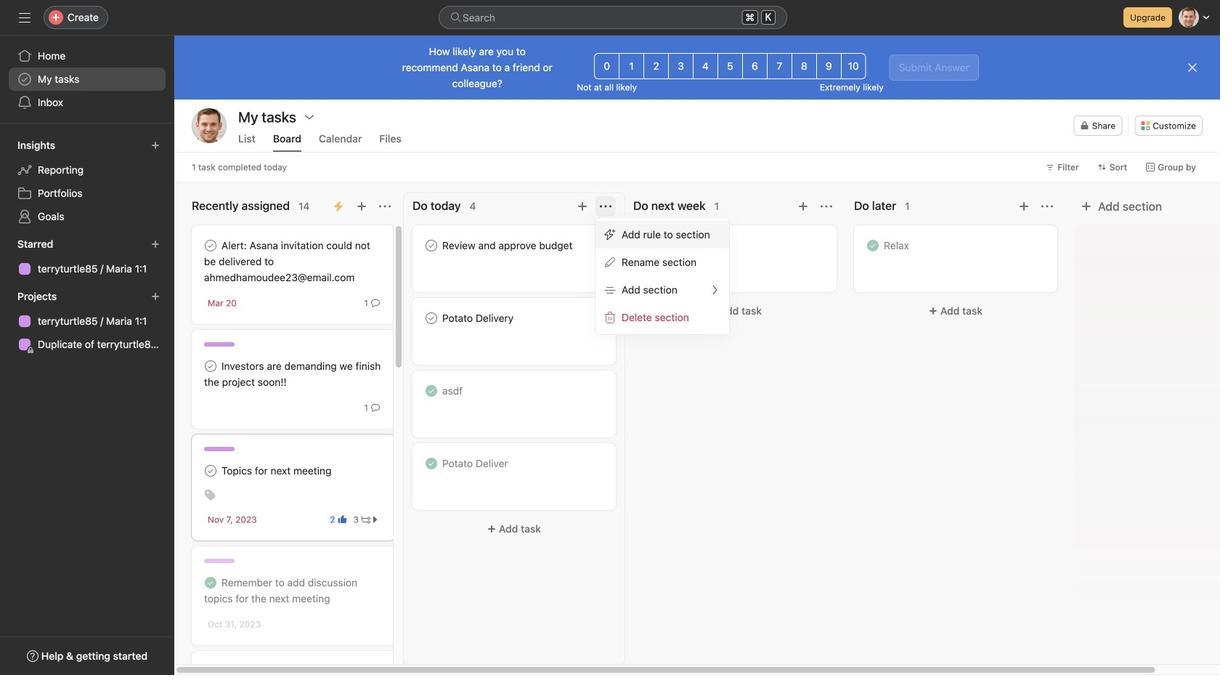 Task type: locate. For each thing, give the bounding box(es) containing it.
Mark complete checkbox
[[423, 237, 440, 254], [644, 237, 661, 254], [423, 310, 440, 327], [202, 357, 219, 375], [202, 462, 219, 480], [202, 663, 219, 675]]

0 horizontal spatial completed image
[[202, 574, 219, 591]]

Mark complete checkbox
[[202, 237, 219, 254]]

None radio
[[619, 53, 645, 79], [644, 53, 669, 79], [669, 53, 694, 79], [693, 53, 719, 79], [743, 53, 768, 79], [841, 53, 867, 79], [619, 53, 645, 79], [644, 53, 669, 79], [669, 53, 694, 79], [693, 53, 719, 79], [743, 53, 768, 79], [841, 53, 867, 79]]

Search tasks, projects, and more text field
[[439, 6, 788, 29]]

mark complete image
[[202, 237, 219, 254], [423, 237, 440, 254], [644, 237, 661, 254], [202, 357, 219, 375], [202, 462, 219, 480], [202, 663, 219, 675]]

None field
[[439, 6, 788, 29]]

mark complete image
[[423, 310, 440, 327]]

1 add task image from the left
[[356, 201, 368, 212]]

add task image
[[1019, 201, 1030, 212]]

0 horizontal spatial more section actions image
[[379, 201, 391, 212]]

starred element
[[0, 231, 174, 283]]

completed image for the rightmost completed option
[[865, 237, 882, 254]]

1 comment image
[[371, 299, 380, 307], [371, 403, 380, 412]]

1 horizontal spatial add task image
[[577, 201, 589, 212]]

0 vertical spatial 1 comment image
[[371, 299, 380, 307]]

2 completed image from the top
[[423, 455, 440, 472]]

2 add task image from the left
[[577, 201, 589, 212]]

2 1 comment image from the top
[[371, 403, 380, 412]]

Completed checkbox
[[865, 237, 882, 254], [423, 382, 440, 400]]

menu item
[[596, 221, 730, 249]]

1 horizontal spatial more section actions image
[[600, 201, 612, 212]]

2 more section actions image from the left
[[600, 201, 612, 212]]

0 horizontal spatial completed checkbox
[[202, 574, 219, 591]]

completed image for the bottommost completed checkbox
[[202, 574, 219, 591]]

option group
[[595, 53, 867, 79]]

add task image
[[356, 201, 368, 212], [577, 201, 589, 212], [798, 201, 809, 212]]

more section actions image
[[379, 201, 391, 212], [600, 201, 612, 212], [821, 201, 833, 212]]

1 vertical spatial completed image
[[423, 455, 440, 472]]

1 vertical spatial completed image
[[202, 574, 219, 591]]

3 more section actions image from the left
[[821, 201, 833, 212]]

1 horizontal spatial completed image
[[865, 237, 882, 254]]

2 horizontal spatial add task image
[[798, 201, 809, 212]]

1 vertical spatial completed checkbox
[[423, 382, 440, 400]]

3 add task image from the left
[[798, 201, 809, 212]]

0 horizontal spatial add task image
[[356, 201, 368, 212]]

new insights image
[[151, 141, 160, 150]]

0 vertical spatial completed image
[[423, 382, 440, 400]]

Completed checkbox
[[423, 455, 440, 472], [202, 574, 219, 591]]

2 horizontal spatial more section actions image
[[821, 201, 833, 212]]

1 vertical spatial 1 comment image
[[371, 403, 380, 412]]

completed image
[[423, 382, 440, 400], [423, 455, 440, 472]]

completed image
[[865, 237, 882, 254], [202, 574, 219, 591]]

0 vertical spatial completed image
[[865, 237, 882, 254]]

None radio
[[595, 53, 620, 79], [718, 53, 743, 79], [767, 53, 793, 79], [792, 53, 817, 79], [817, 53, 842, 79], [595, 53, 620, 79], [718, 53, 743, 79], [767, 53, 793, 79], [792, 53, 817, 79], [817, 53, 842, 79]]

0 vertical spatial completed checkbox
[[865, 237, 882, 254]]

more section actions image
[[1042, 201, 1054, 212]]

0 vertical spatial completed checkbox
[[423, 455, 440, 472]]



Task type: vqa. For each thing, say whether or not it's contained in the screenshot.
4th more section actions Image from right
yes



Task type: describe. For each thing, give the bounding box(es) containing it.
rules for recently assigned image
[[333, 201, 344, 212]]

0 horizontal spatial completed checkbox
[[423, 382, 440, 400]]

hide sidebar image
[[19, 12, 31, 23]]

global element
[[0, 36, 174, 123]]

1 completed image from the top
[[423, 382, 440, 400]]

2 likes. you liked this task image
[[338, 515, 347, 524]]

add task image for second more section actions icon from the right
[[577, 201, 589, 212]]

1 vertical spatial completed checkbox
[[202, 574, 219, 591]]

1 1 comment image from the top
[[371, 299, 380, 307]]

1 more section actions image from the left
[[379, 201, 391, 212]]

1 horizontal spatial completed checkbox
[[423, 455, 440, 472]]

add task image for third more section actions icon from left
[[798, 201, 809, 212]]

insights element
[[0, 132, 174, 231]]

dismiss image
[[1187, 62, 1199, 73]]

show options image
[[304, 111, 315, 123]]

projects element
[[0, 283, 174, 359]]

view profile settings image
[[192, 108, 227, 143]]

1 horizontal spatial completed checkbox
[[865, 237, 882, 254]]



